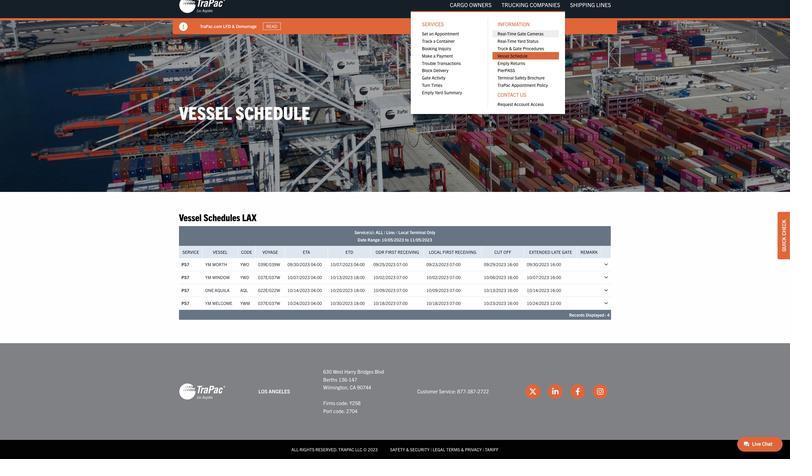Task type: locate. For each thing, give the bounding box(es) containing it.
04:00 for 10/20/2023 18:00
[[311, 288, 322, 294]]

10/13/2023 for 10/13/2023 16:00
[[484, 288, 506, 294]]

136-
[[339, 377, 349, 383]]

037e/037w down 039e/039w
[[258, 275, 280, 281]]

trapac.com lfd & demurrage
[[200, 23, 257, 29]]

first up 09/23/2023 07:00
[[443, 250, 454, 255]]

schedules
[[204, 211, 240, 223]]

10/07/2023 up 10/13/2023 18:00
[[330, 262, 353, 268]]

18:00 down 10/20/2023 18:00
[[354, 301, 365, 307]]

0 vertical spatial ym
[[205, 262, 211, 268]]

10/13/2023 up 10/20/2023
[[330, 275, 353, 281]]

11/05/2023
[[410, 237, 432, 243]]

1 09/30/2023 from the left
[[288, 262, 310, 268]]

1 receiving from the left
[[398, 250, 419, 255]]

10/24/2023 down 10/14/2023 16:00 on the right of page
[[527, 301, 549, 307]]

receiving up 09/23/2023 07:00
[[455, 250, 476, 255]]

1 vertical spatial time
[[507, 38, 516, 44]]

ym left worth
[[205, 262, 211, 268]]

16:00 down 'late'
[[550, 262, 561, 268]]

safety & security | legal terms & privacy | tariff
[[390, 447, 499, 453]]

10/07/2023 16:00
[[527, 275, 561, 281]]

cut
[[494, 250, 503, 255]]

1 horizontal spatial 10/09/2023 07:00
[[426, 288, 461, 294]]

09/30/2023 04:00
[[288, 262, 322, 268]]

1 ps7 from the top
[[181, 262, 189, 268]]

1 vertical spatial 18:00
[[354, 288, 365, 294]]

terminal up 11/05/2023
[[410, 230, 426, 235]]

|
[[384, 230, 385, 235], [396, 230, 397, 235], [431, 447, 432, 453], [483, 447, 484, 453]]

0 vertical spatial real-
[[498, 31, 507, 37]]

10/20/2023 18:00
[[330, 288, 365, 294]]

| right line:
[[396, 230, 397, 235]]

an
[[429, 31, 434, 37]]

0 horizontal spatial terminal
[[410, 230, 426, 235]]

set
[[422, 31, 428, 37]]

firms code:  y258 port code:  2704
[[323, 401, 361, 415]]

022e/022w
[[258, 288, 280, 294]]

1 horizontal spatial 10/07/2023
[[330, 262, 353, 268]]

request
[[498, 102, 513, 107]]

companies
[[530, 1, 560, 8]]

time up truck
[[507, 38, 516, 44]]

10/07/2023 up 10/14/2023 16:00 on the right of page
[[527, 275, 549, 281]]

only
[[427, 230, 435, 235]]

16:00 for 10/13/2023 16:00
[[507, 288, 518, 294]]

yard down times
[[435, 90, 443, 95]]

ps7 for ym worth
[[181, 262, 189, 268]]

2 los angeles image from the top
[[179, 384, 225, 401]]

10/24/2023
[[288, 301, 310, 307], [527, 301, 549, 307]]

1 horizontal spatial schedule
[[510, 53, 528, 59]]

1 10/24/2023 from the left
[[288, 301, 310, 307]]

3 ps7 from the top
[[181, 288, 189, 294]]

1 horizontal spatial safety
[[515, 75, 526, 81]]

0 vertical spatial yard
[[517, 38, 526, 44]]

information menu item
[[493, 18, 559, 89]]

0 vertical spatial code:
[[336, 401, 348, 407]]

1 vertical spatial yard
[[435, 90, 443, 95]]

appointment inside real-time gate cameras real-time yard status truck & gate procedures vessel schedule empty returns pierpass terminal safety brochure trapac appointment policy
[[512, 82, 536, 88]]

04:00 for 10/30/2023 18:00
[[311, 301, 322, 307]]

0 horizontal spatial 10/02/2023
[[373, 275, 396, 281]]

10/06/2023 16:00
[[484, 275, 518, 281]]

0 vertical spatial los angeles image
[[179, 0, 225, 14]]

0 vertical spatial 18:00
[[354, 275, 365, 281]]

1 horizontal spatial empty
[[498, 60, 509, 66]]

10/02/2023 down 09/23/2023
[[426, 275, 449, 281]]

0 horizontal spatial 10/18/2023 07:00
[[373, 301, 408, 307]]

container
[[437, 38, 455, 44]]

| left tariff link
[[483, 447, 484, 453]]

10/24/2023 04:00
[[288, 301, 322, 307]]

10/06/2023
[[484, 275, 506, 281]]

code: right port
[[333, 409, 345, 415]]

menu containing set an appointment
[[417, 30, 483, 96]]

1 horizontal spatial 10/18/2023
[[426, 301, 449, 307]]

0 horizontal spatial first
[[385, 250, 397, 255]]

0 horizontal spatial empty
[[422, 90, 434, 95]]

3 18:00 from the top
[[354, 301, 365, 307]]

10/30/2023
[[330, 301, 353, 307]]

0 horizontal spatial appointment
[[435, 31, 459, 37]]

2 vertical spatial 18:00
[[354, 301, 365, 307]]

brochure
[[527, 75, 545, 81]]

1 horizontal spatial receiving
[[455, 250, 476, 255]]

schedule inside real-time gate cameras real-time yard status truck & gate procedures vessel schedule empty returns pierpass terminal safety brochure trapac appointment policy
[[510, 53, 528, 59]]

1 vertical spatial 037e/037w
[[258, 301, 280, 307]]

0 horizontal spatial schedule
[[235, 101, 310, 124]]

cargo owners link
[[445, 0, 497, 11]]

0 horizontal spatial 10/13/2023
[[330, 275, 353, 281]]

safety
[[515, 75, 526, 81], [390, 447, 405, 453]]

0 vertical spatial time
[[507, 31, 516, 37]]

odr first receiving
[[376, 250, 419, 255]]

16:00 up 10/14/2023 16:00 on the right of page
[[550, 275, 561, 281]]

local up the to
[[398, 230, 409, 235]]

10/24/2023 down 10/14/2023 04:00
[[288, 301, 310, 307]]

1 037e/037w from the top
[[258, 275, 280, 281]]

make
[[422, 53, 432, 59]]

yard up truck & gate procedures link at the right
[[517, 38, 526, 44]]

& right truck
[[509, 46, 512, 51]]

| right all
[[384, 230, 385, 235]]

1 vertical spatial 10/13/2023
[[484, 288, 506, 294]]

menu for information
[[493, 30, 559, 89]]

vessel inside real-time gate cameras real-time yard status truck & gate procedures vessel schedule empty returns pierpass terminal safety brochure trapac appointment policy
[[498, 53, 509, 59]]

10/09/2023 07:00 down 09/23/2023 07:00
[[426, 288, 461, 294]]

1 vertical spatial los angeles image
[[179, 384, 225, 401]]

16:00 down 10/13/2023 16:00 at the right of the page
[[507, 301, 518, 307]]

security
[[410, 447, 430, 453]]

1 horizontal spatial 10/13/2023
[[484, 288, 506, 294]]

trapac
[[498, 82, 511, 88]]

0 vertical spatial local
[[398, 230, 409, 235]]

1 vertical spatial real-
[[498, 38, 507, 44]]

information link
[[493, 18, 559, 30]]

630
[[323, 369, 332, 375]]

037e/037w down 022e/022w
[[258, 301, 280, 307]]

04:00 for 10/07/2023 04:00
[[311, 262, 322, 268]]

1 vertical spatial local
[[429, 250, 442, 255]]

west
[[333, 369, 343, 375]]

10/14/2023 up 10/24/2023 12:00
[[527, 288, 549, 294]]

quick check link
[[778, 212, 790, 260]]

etd
[[346, 250, 353, 255]]

0 vertical spatial a
[[433, 38, 436, 44]]

1 horizontal spatial 09/30/2023
[[527, 262, 549, 268]]

1 horizontal spatial yard
[[517, 38, 526, 44]]

0 horizontal spatial 10/24/2023
[[288, 301, 310, 307]]

odr
[[376, 250, 384, 255]]

schedule
[[510, 53, 528, 59], [235, 101, 310, 124]]

1 horizontal spatial 10/18/2023 07:00
[[426, 301, 461, 307]]

2722
[[478, 389, 489, 395]]

16:00 for 10/23/2023 16:00
[[507, 301, 518, 307]]

eta
[[303, 250, 310, 255]]

16:00 up 10/13/2023 16:00 at the right of the page
[[507, 275, 518, 281]]

ywd
[[240, 275, 249, 281]]

& right terms
[[461, 447, 464, 453]]

bridges
[[357, 369, 374, 375]]

10/14/2023 up 10/24/2023 04:00
[[288, 288, 310, 294]]

0 vertical spatial terminal
[[498, 75, 514, 81]]

ywm
[[240, 301, 250, 307]]

10/07/2023 04:00 up 10/14/2023 04:00
[[288, 275, 322, 281]]

menu containing real-time gate cameras
[[493, 30, 559, 89]]

los angeles image
[[179, 0, 225, 14], [179, 384, 225, 401]]

10/09/2023
[[373, 288, 396, 294], [426, 288, 449, 294]]

account
[[514, 102, 530, 107]]

banner containing cargo owners
[[0, 0, 790, 114]]

a
[[433, 38, 436, 44], [433, 53, 436, 59]]

0 horizontal spatial local
[[398, 230, 409, 235]]

1 horizontal spatial first
[[443, 250, 454, 255]]

10/05/2023
[[382, 237, 404, 243]]

menu containing services
[[411, 11, 565, 114]]

10/02/2023 07:00 down 09/23/2023 07:00
[[426, 275, 461, 281]]

records
[[569, 313, 585, 318]]

menu bar
[[411, 0, 616, 114]]

10/14/2023 for 10/14/2023 04:00
[[288, 288, 310, 294]]

2 09/30/2023 from the left
[[527, 262, 549, 268]]

037e/037w for 10/24/2023 04:00
[[258, 301, 280, 307]]

0 horizontal spatial 10/07/2023 04:00
[[288, 275, 322, 281]]

1 horizontal spatial 10/14/2023
[[527, 288, 549, 294]]

16:00 up 10/23/2023 16:00
[[507, 288, 518, 294]]

local up 09/23/2023
[[429, 250, 442, 255]]

0 horizontal spatial 10/09/2023 07:00
[[373, 288, 408, 294]]

footer containing 630 west harry bridges blvd
[[0, 344, 790, 460]]

truck
[[498, 46, 508, 51]]

09/30/2023
[[288, 262, 310, 268], [527, 262, 549, 268]]

0 horizontal spatial yard
[[435, 90, 443, 95]]

0 horizontal spatial 10/02/2023 07:00
[[373, 275, 408, 281]]

block
[[422, 68, 432, 73]]

10/02/2023 down 09/25/2023
[[373, 275, 396, 281]]

2 ym from the top
[[205, 275, 211, 281]]

booking
[[422, 46, 437, 51]]

| left "legal"
[[431, 447, 432, 453]]

0 horizontal spatial 10/07/2023
[[288, 275, 310, 281]]

0 horizontal spatial 10/14/2023
[[288, 288, 310, 294]]

10/09/2023 down 09/23/2023
[[426, 288, 449, 294]]

0 vertical spatial schedule
[[510, 53, 528, 59]]

menu for services
[[417, 30, 483, 96]]

receiving down the to
[[398, 250, 419, 255]]

time
[[507, 31, 516, 37], [507, 38, 516, 44]]

16:00 down off at the right of page
[[507, 262, 518, 268]]

10/20/2023
[[330, 288, 353, 294]]

09/30/2023 down eta
[[288, 262, 310, 268]]

safety down pierpass link
[[515, 75, 526, 81]]

track a container link
[[417, 37, 483, 45]]

vessel for vessel schedules lax
[[179, 211, 202, 223]]

10/13/2023 up 10/23/2023 on the right of page
[[484, 288, 506, 294]]

2 10/02/2023 from the left
[[426, 275, 449, 281]]

gate down real-time yard status 'menu item'
[[513, 46, 522, 51]]

2 ps7 from the top
[[181, 275, 189, 281]]

2 10/09/2023 07:00 from the left
[[426, 288, 461, 294]]

1 vertical spatial safety
[[390, 447, 405, 453]]

10/07/2023 up 10/14/2023 04:00
[[288, 275, 310, 281]]

1 first from the left
[[385, 250, 397, 255]]

2 vertical spatial ym
[[205, 301, 211, 307]]

line:
[[386, 230, 395, 235]]

10/09/2023 07:00 down 09/25/2023 07:00
[[373, 288, 408, 294]]

2 10/24/2023 from the left
[[527, 301, 549, 307]]

1 vertical spatial empty
[[422, 90, 434, 95]]

04:00
[[311, 262, 322, 268], [354, 262, 365, 268], [311, 275, 322, 281], [311, 288, 322, 294], [311, 301, 322, 307]]

yard inside set an appointment track a container booking inquiry make a payment trouble transactions block delivery gate activity turn times empty yard summary
[[435, 90, 443, 95]]

gate up real-time yard status 'menu item'
[[517, 31, 526, 37]]

1 10/02/2023 from the left
[[373, 275, 396, 281]]

2 10/02/2023 07:00 from the left
[[426, 275, 461, 281]]

1 vertical spatial ym
[[205, 275, 211, 281]]

2 10/18/2023 07:00 from the left
[[426, 301, 461, 307]]

vessel for vessel
[[213, 250, 228, 255]]

0 vertical spatial safety
[[515, 75, 526, 81]]

terminal
[[498, 75, 514, 81], [410, 230, 426, 235]]

10/02/2023 07:00 down 09/25/2023 07:00
[[373, 275, 408, 281]]

appointment down terminal safety brochure link in the right top of the page
[[512, 82, 536, 88]]

18:00 up 10/20/2023 18:00
[[354, 275, 365, 281]]

appointment up "container"
[[435, 31, 459, 37]]

0 vertical spatial 037e/037w
[[258, 275, 280, 281]]

footer
[[0, 344, 790, 460]]

2 18:00 from the top
[[354, 288, 365, 294]]

ym left window on the bottom of page
[[205, 275, 211, 281]]

0 vertical spatial empty
[[498, 60, 509, 66]]

147
[[349, 377, 357, 383]]

trouble
[[422, 60, 436, 66]]

1 vertical spatial 10/07/2023 04:00
[[288, 275, 322, 281]]

gate up turn
[[422, 75, 431, 81]]

10/09/2023 down 09/25/2023
[[373, 288, 396, 294]]

1 10/18/2023 from the left
[[373, 301, 396, 307]]

1 horizontal spatial 10/09/2023
[[426, 288, 449, 294]]

4 ps7 from the top
[[181, 301, 189, 307]]

a right make
[[433, 53, 436, 59]]

2 10/14/2023 from the left
[[527, 288, 549, 294]]

receiving
[[398, 250, 419, 255], [455, 250, 476, 255]]

10/07/2023 04:00 down etd
[[330, 262, 365, 268]]

3 ym from the top
[[205, 301, 211, 307]]

1 horizontal spatial 10/24/2023
[[527, 301, 549, 307]]

ym down one
[[205, 301, 211, 307]]

empty down turn
[[422, 90, 434, 95]]

2 horizontal spatial 10/07/2023
[[527, 275, 549, 281]]

2 10/09/2023 from the left
[[426, 288, 449, 294]]

banner
[[0, 0, 790, 114]]

1 horizontal spatial 10/07/2023 04:00
[[330, 262, 365, 268]]

0 horizontal spatial safety
[[390, 447, 405, 453]]

18:00 for 10/13/2023 18:00
[[354, 275, 365, 281]]

10/13/2023 for 10/13/2023 18:00
[[330, 275, 353, 281]]

first right the odr
[[385, 250, 397, 255]]

10/07/2023
[[330, 262, 353, 268], [288, 275, 310, 281], [527, 275, 549, 281]]

1 10/14/2023 from the left
[[288, 288, 310, 294]]

quick check
[[781, 220, 787, 252]]

contact us link
[[493, 89, 559, 101]]

terminal inside real-time gate cameras real-time yard status truck & gate procedures vessel schedule empty returns pierpass terminal safety brochure trapac appointment policy
[[498, 75, 514, 81]]

ym worth
[[205, 262, 227, 268]]

1 los angeles image from the top
[[179, 0, 225, 14]]

1 horizontal spatial 10/02/2023 07:00
[[426, 275, 461, 281]]

1 vertical spatial terminal
[[410, 230, 426, 235]]

1 vertical spatial code:
[[333, 409, 345, 415]]

10/14/2023 for 10/14/2023 16:00
[[527, 288, 549, 294]]

1 horizontal spatial 10/02/2023
[[426, 275, 449, 281]]

18:00 up 10/30/2023 18:00
[[354, 288, 365, 294]]

09/25/2023
[[373, 262, 396, 268]]

09/30/2023 down "extended"
[[527, 262, 549, 268]]

safety left security
[[390, 447, 405, 453]]

gate right 'late'
[[562, 250, 572, 255]]

18:00 for 10/30/2023 18:00
[[354, 301, 365, 307]]

los
[[259, 389, 267, 395]]

customer
[[417, 389, 438, 395]]

time down information
[[507, 31, 516, 37]]

1 18:00 from the top
[[354, 275, 365, 281]]

terms
[[446, 447, 460, 453]]

ym for ym welcome
[[205, 301, 211, 307]]

a right "track"
[[433, 38, 436, 44]]

blvd
[[375, 369, 384, 375]]

0 horizontal spatial 10/18/2023
[[373, 301, 396, 307]]

0 horizontal spatial 10/09/2023
[[373, 288, 396, 294]]

empty yard summary link
[[417, 89, 483, 96]]

0 vertical spatial 10/13/2023
[[330, 275, 353, 281]]

0 vertical spatial appointment
[[435, 31, 459, 37]]

first
[[385, 250, 397, 255], [443, 250, 454, 255]]

services
[[422, 21, 444, 27]]

1 horizontal spatial appointment
[[512, 82, 536, 88]]

owners
[[469, 1, 492, 8]]

real-
[[498, 31, 507, 37], [498, 38, 507, 44]]

us
[[520, 92, 526, 98]]

terminal down pierpass
[[498, 75, 514, 81]]

vessel schedule
[[179, 101, 310, 124]]

service(s): all | line: | local terminal only date range: 10/05/2023 to 11/05/2023
[[355, 230, 435, 243]]

1 vertical spatial appointment
[[512, 82, 536, 88]]

10/14/2023
[[288, 288, 310, 294], [527, 288, 549, 294]]

empty up pierpass
[[498, 60, 509, 66]]

16:00 for 09/30/2023 16:00
[[550, 262, 561, 268]]

1 horizontal spatial terminal
[[498, 75, 514, 81]]

status
[[527, 38, 539, 44]]

menu
[[411, 11, 565, 114], [417, 30, 483, 96], [493, 30, 559, 89]]

10/24/2023 for 10/24/2023 12:00
[[527, 301, 549, 307]]

1 ym from the top
[[205, 262, 211, 268]]

2 receiving from the left
[[455, 250, 476, 255]]

0 horizontal spatial receiving
[[398, 250, 419, 255]]

code: up 2704
[[336, 401, 348, 407]]

0 horizontal spatial 09/30/2023
[[288, 262, 310, 268]]

2 first from the left
[[443, 250, 454, 255]]

16:00 for 10/14/2023 16:00
[[550, 288, 561, 294]]

angeles
[[269, 389, 290, 395]]

trucking companies menu item
[[411, 0, 565, 114]]

2 037e/037w from the top
[[258, 301, 280, 307]]

lfd
[[223, 23, 231, 29]]

1 10/02/2023 07:00 from the left
[[373, 275, 408, 281]]

16:00 up 12:00
[[550, 288, 561, 294]]

1 vertical spatial schedule
[[235, 101, 310, 124]]



Task type: describe. For each thing, give the bounding box(es) containing it.
16:00 for 09/29/2023 16:00
[[507, 262, 518, 268]]

reserved.
[[315, 447, 337, 453]]

trucking companies link
[[497, 0, 565, 11]]

harry
[[344, 369, 356, 375]]

one aquila
[[205, 288, 230, 294]]

gate inside set an appointment track a container booking inquiry make a payment trouble transactions block delivery gate activity turn times empty yard summary
[[422, 75, 431, 81]]

terminal inside service(s): all | line: | local terminal only date range: 10/05/2023 to 11/05/2023
[[410, 230, 426, 235]]

empty inside real-time gate cameras real-time yard status truck & gate procedures vessel schedule empty returns pierpass terminal safety brochure trapac appointment policy
[[498, 60, 509, 66]]

cameras
[[527, 31, 544, 37]]

vessel schedules lax
[[179, 211, 257, 223]]

block delivery link
[[417, 67, 483, 74]]

all
[[376, 230, 383, 235]]

trucking
[[502, 1, 528, 8]]

llc
[[355, 447, 362, 453]]

18:00 for 10/20/2023 18:00
[[354, 288, 365, 294]]

first for local
[[443, 250, 454, 255]]

04:00 for 10/13/2023 18:00
[[311, 275, 322, 281]]

yard inside real-time gate cameras real-time yard status truck & gate procedures vessel schedule empty returns pierpass terminal safety brochure trapac appointment policy
[[517, 38, 526, 44]]

trapac appointment policy link
[[493, 81, 559, 89]]

local inside service(s): all | line: | local terminal only date range: 10/05/2023 to 11/05/2023
[[398, 230, 409, 235]]

services link
[[417, 18, 483, 30]]

aquila
[[215, 288, 230, 294]]

037e/037w for 10/07/2023 04:00
[[258, 275, 280, 281]]

los angeles
[[259, 389, 290, 395]]

privacy
[[465, 447, 482, 453]]

& right lfd
[[232, 23, 235, 29]]

ps7 for ym window
[[181, 275, 189, 281]]

read
[[266, 23, 277, 29]]

berths
[[323, 377, 337, 383]]

2 time from the top
[[507, 38, 516, 44]]

safety inside real-time gate cameras real-time yard status truck & gate procedures vessel schedule empty returns pierpass terminal safety brochure trapac appointment policy
[[515, 75, 526, 81]]

1 time from the top
[[507, 31, 516, 37]]

2 real- from the top
[[498, 38, 507, 44]]

0 vertical spatial 10/07/2023 04:00
[[330, 262, 365, 268]]

empty inside set an appointment track a container booking inquiry make a payment trouble transactions block delivery gate activity turn times empty yard summary
[[422, 90, 434, 95]]

09/30/2023 for 09/30/2023 04:00
[[288, 262, 310, 268]]

turn times link
[[417, 81, 483, 89]]

legal
[[433, 447, 445, 453]]

activity
[[432, 75, 446, 81]]

2 10/18/2023 from the left
[[426, 301, 449, 307]]

off
[[504, 250, 511, 255]]

contact
[[498, 92, 519, 98]]

1 10/18/2023 07:00 from the left
[[373, 301, 408, 307]]

menu for trucking companies
[[411, 11, 565, 114]]

trucking companies
[[502, 1, 560, 8]]

387-
[[467, 389, 478, 395]]

ps7 for one aquila
[[181, 288, 189, 294]]

09/23/2023 07:00
[[426, 262, 461, 268]]

firms
[[323, 401, 335, 407]]

09/30/2023 for 09/30/2023 16:00
[[527, 262, 549, 268]]

1 10/09/2023 from the left
[[373, 288, 396, 294]]

pierpass link
[[493, 67, 559, 74]]

receiving for local first receiving
[[455, 250, 476, 255]]

ym for ym worth
[[205, 262, 211, 268]]

wilmington,
[[323, 385, 349, 391]]

safety inside footer
[[390, 447, 405, 453]]

demurrage
[[236, 23, 257, 29]]

aql
[[240, 288, 248, 294]]

check
[[781, 220, 787, 236]]

& inside real-time gate cameras real-time yard status truck & gate procedures vessel schedule empty returns pierpass terminal safety brochure trapac appointment policy
[[509, 46, 512, 51]]

shipping lines
[[570, 1, 611, 8]]

1 real- from the top
[[498, 31, 507, 37]]

truck & gate procedures link
[[493, 45, 559, 52]]

10/14/2023 04:00
[[288, 288, 322, 294]]

receiving for odr first receiving
[[398, 250, 419, 255]]

menu bar containing cargo owners
[[411, 0, 616, 114]]

transactions
[[437, 60, 461, 66]]

630 west harry bridges blvd berths 136-147 wilmington, ca 90744
[[323, 369, 384, 391]]

lax
[[242, 211, 257, 223]]

all rights reserved. trapac llc © 2023
[[291, 447, 378, 453]]

worth
[[212, 262, 227, 268]]

los angeles image inside footer
[[179, 384, 225, 401]]

request account access link
[[493, 101, 559, 108]]

2704
[[346, 409, 358, 415]]

procedures
[[523, 46, 544, 51]]

contact us menu item
[[493, 89, 559, 108]]

10/24/2023 12:00
[[527, 301, 561, 307]]

turn
[[422, 82, 430, 88]]

09/25/2023 07:00
[[373, 262, 408, 268]]

trapac.com
[[200, 23, 222, 29]]

1 vertical spatial a
[[433, 53, 436, 59]]

legal terms & privacy link
[[433, 447, 482, 453]]

inquiry
[[438, 46, 451, 51]]

welcome
[[212, 301, 232, 307]]

ca
[[350, 385, 356, 391]]

track
[[422, 38, 432, 44]]

contact us
[[498, 92, 526, 98]]

ym welcome
[[205, 301, 232, 307]]

vessel schedule link
[[493, 52, 559, 59]]

16:00 for 10/07/2023 16:00
[[550, 275, 561, 281]]

window
[[212, 275, 230, 281]]

09/29/2023 16:00
[[484, 262, 518, 268]]

date
[[358, 237, 367, 243]]

code
[[241, 250, 252, 255]]

solid image
[[179, 23, 188, 31]]

vessel schedule menu item
[[493, 52, 559, 59]]

times
[[431, 82, 442, 88]]

877-
[[457, 389, 467, 395]]

services menu item
[[417, 18, 483, 96]]

©
[[363, 447, 367, 453]]

service:
[[439, 389, 456, 395]]

1 horizontal spatial local
[[429, 250, 442, 255]]

first for odr
[[385, 250, 397, 255]]

& left security
[[406, 447, 409, 453]]

lines
[[596, 1, 611, 8]]

set an appointment track a container booking inquiry make a payment trouble transactions block delivery gate activity turn times empty yard summary
[[422, 31, 462, 95]]

1 10/09/2023 07:00 from the left
[[373, 288, 408, 294]]

ym for ym window
[[205, 275, 211, 281]]

shipping lines link
[[565, 0, 616, 11]]

y258
[[349, 401, 361, 407]]

ps7 for ym welcome
[[181, 301, 189, 307]]

payment
[[437, 53, 453, 59]]

09/29/2023
[[484, 262, 506, 268]]

10/24/2023 for 10/24/2023 04:00
[[288, 301, 310, 307]]

10/13/2023 18:00
[[330, 275, 365, 281]]

gate activity link
[[417, 74, 483, 81]]

16:00 for 10/06/2023 16:00
[[507, 275, 518, 281]]

booking inquiry link
[[417, 45, 483, 52]]

displayed
[[586, 313, 604, 318]]

cargo owners
[[450, 1, 492, 8]]

rights
[[300, 447, 315, 453]]

real-time yard status menu item
[[493, 37, 559, 45]]

vessel for vessel schedule
[[179, 101, 232, 124]]

range:
[[368, 237, 381, 243]]

cut off
[[494, 250, 511, 255]]

to
[[405, 237, 409, 243]]

appointment inside set an appointment track a container booking inquiry make a payment trouble transactions block delivery gate activity turn times empty yard summary
[[435, 31, 459, 37]]

summary
[[444, 90, 462, 95]]



Task type: vqa. For each thing, say whether or not it's contained in the screenshot.


